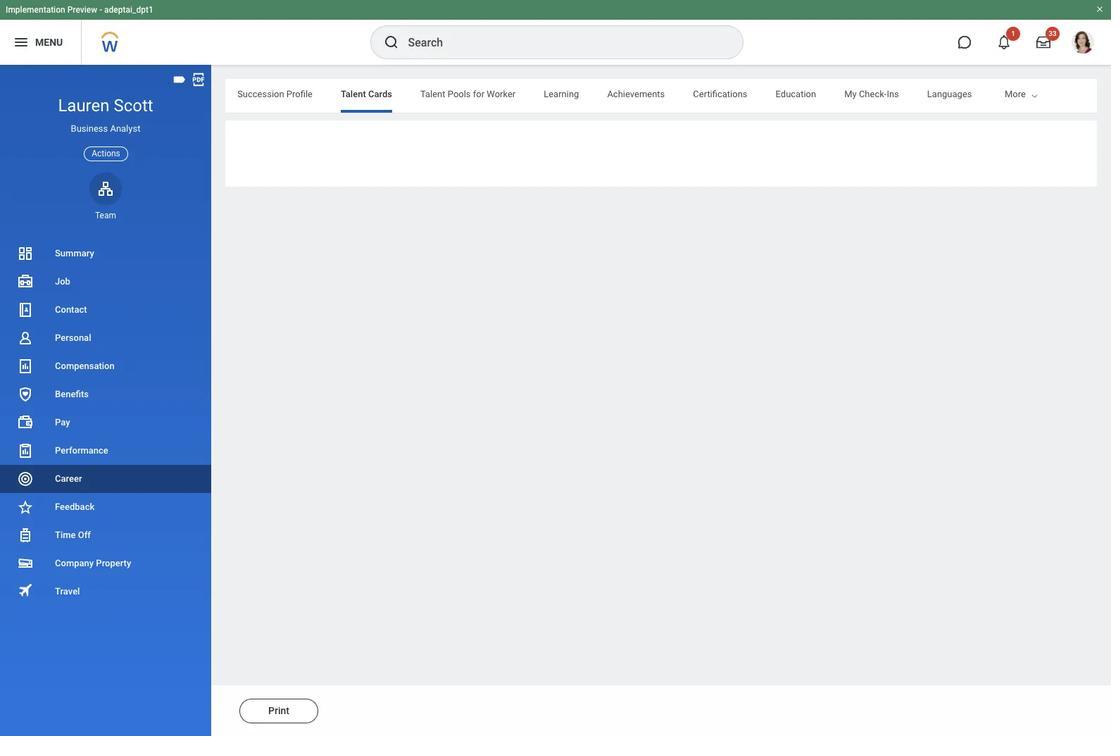 Task type: describe. For each thing, give the bounding box(es) containing it.
view printable version (pdf) image
[[191, 72, 206, 87]]

personal link
[[0, 324, 211, 352]]

travel link
[[0, 578, 211, 606]]

succession profile
[[237, 89, 313, 99]]

search image
[[383, 34, 400, 51]]

company property
[[55, 558, 131, 568]]

career link
[[0, 465, 211, 493]]

business
[[71, 123, 108, 134]]

talent cards
[[341, 89, 392, 99]]

time
[[55, 530, 76, 540]]

my check-ins
[[845, 89, 899, 99]]

summary
[[55, 248, 94, 258]]

ins
[[887, 89, 899, 99]]

education
[[776, 89, 816, 99]]

preview
[[67, 5, 97, 15]]

close environment banner image
[[1096, 5, 1104, 13]]

career image
[[17, 470, 34, 487]]

analyst
[[110, 123, 140, 134]]

menu
[[35, 36, 63, 48]]

summary link
[[0, 239, 211, 268]]

compensation
[[55, 361, 115, 371]]

inbox large image
[[1037, 35, 1051, 49]]

33
[[1049, 30, 1057, 37]]

team lauren scott element
[[89, 210, 122, 221]]

team
[[95, 210, 116, 220]]

certifications
[[693, 89, 748, 99]]

more
[[1005, 89, 1026, 99]]

team link
[[89, 172, 122, 221]]

experience
[[1024, 89, 1068, 99]]

tag image
[[172, 72, 187, 87]]

personal image
[[17, 330, 34, 347]]

feedback image
[[17, 499, 34, 516]]

my
[[845, 89, 857, 99]]

menu banner
[[0, 0, 1111, 65]]

scott
[[114, 96, 153, 116]]

profile
[[287, 89, 313, 99]]

lauren scott
[[58, 96, 153, 116]]

trai
[[1096, 89, 1111, 99]]

time off link
[[0, 521, 211, 549]]

pools
[[448, 89, 471, 99]]

worker
[[487, 89, 516, 99]]

compensation image
[[17, 358, 34, 375]]

33 button
[[1028, 27, 1060, 58]]

feedback link
[[0, 493, 211, 521]]

navigation pane region
[[0, 65, 211, 736]]

time off
[[55, 530, 91, 540]]

view team image
[[97, 180, 114, 197]]

benefits image
[[17, 386, 34, 403]]

pay
[[55, 417, 70, 428]]

lauren
[[58, 96, 110, 116]]

personal
[[55, 332, 91, 343]]

tab list containing succession profile
[[3, 79, 1111, 113]]

actions
[[92, 148, 120, 158]]

notifications large image
[[997, 35, 1011, 49]]

cards
[[368, 89, 392, 99]]

implementation preview -   adeptai_dpt1
[[6, 5, 153, 15]]



Task type: vqa. For each thing, say whether or not it's contained in the screenshot.
Start Job Change
no



Task type: locate. For each thing, give the bounding box(es) containing it.
profile logan mcneil image
[[1072, 31, 1095, 56]]

work experience
[[1001, 89, 1068, 99]]

work
[[1001, 89, 1021, 99]]

talent
[[341, 89, 366, 99], [420, 89, 446, 99]]

implementation
[[6, 5, 65, 15]]

succession
[[237, 89, 284, 99]]

2 talent from the left
[[420, 89, 446, 99]]

achievements
[[607, 89, 665, 99]]

1 talent from the left
[[341, 89, 366, 99]]

talent left the cards
[[341, 89, 366, 99]]

company property image
[[17, 555, 34, 572]]

0 horizontal spatial talent
[[341, 89, 366, 99]]

job link
[[0, 268, 211, 296]]

company
[[55, 558, 94, 568]]

list containing summary
[[0, 239, 211, 606]]

performance
[[55, 445, 108, 456]]

print
[[268, 705, 289, 716]]

menu button
[[0, 20, 81, 65]]

1 button
[[989, 27, 1021, 58]]

tab list
[[3, 79, 1111, 113]]

talent left pools
[[420, 89, 446, 99]]

1
[[1012, 30, 1016, 37]]

for
[[473, 89, 485, 99]]

compensation link
[[0, 352, 211, 380]]

company property link
[[0, 549, 211, 578]]

benefits
[[55, 389, 89, 399]]

time off image
[[17, 527, 34, 544]]

contact
[[55, 304, 87, 315]]

talent for talent cards
[[341, 89, 366, 99]]

Search Workday  search field
[[408, 27, 714, 58]]

talent pools for worker
[[420, 89, 516, 99]]

feedback
[[55, 501, 95, 512]]

1 horizontal spatial talent
[[420, 89, 446, 99]]

learning
[[544, 89, 579, 99]]

talent for talent pools for worker
[[420, 89, 446, 99]]

check-
[[859, 89, 887, 99]]

business analyst
[[71, 123, 140, 134]]

justify image
[[13, 34, 30, 51]]

pay image
[[17, 414, 34, 431]]

benefits link
[[0, 380, 211, 409]]

contact link
[[0, 296, 211, 324]]

job image
[[17, 273, 34, 290]]

pay link
[[0, 409, 211, 437]]

contact image
[[17, 301, 34, 318]]

-
[[99, 5, 102, 15]]

travel image
[[17, 582, 34, 599]]

adeptai_dpt1
[[104, 5, 153, 15]]

travel
[[55, 586, 80, 597]]

job
[[55, 276, 70, 287]]

languages
[[927, 89, 972, 99]]

property
[[96, 558, 131, 568]]

performance link
[[0, 437, 211, 465]]

list
[[0, 239, 211, 606]]

off
[[78, 530, 91, 540]]

actions button
[[84, 146, 128, 161]]

career
[[55, 473, 82, 484]]

summary image
[[17, 245, 34, 262]]

performance image
[[17, 442, 34, 459]]

print button
[[239, 699, 318, 723]]



